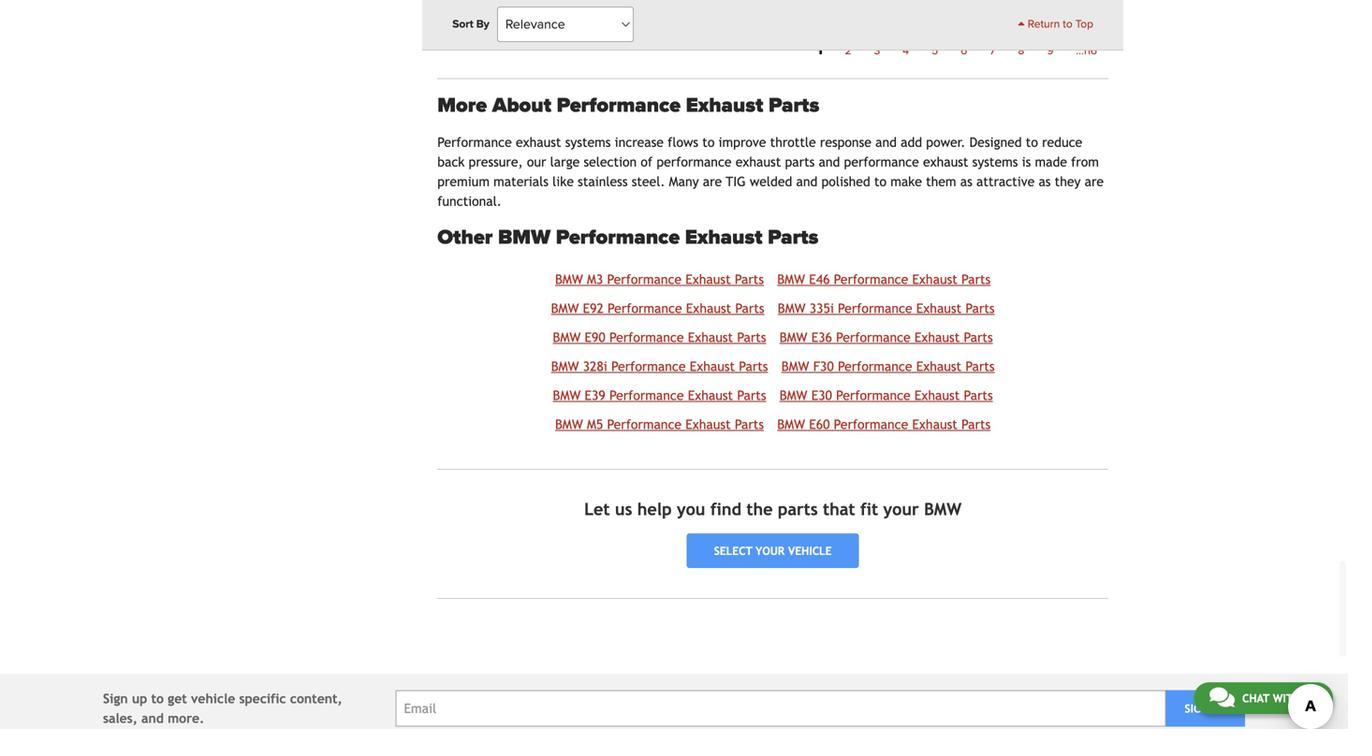 Task type: describe. For each thing, give the bounding box(es) containing it.
many
[[669, 174, 699, 189]]

exhaust for bmw e60 performance exhaust parts
[[912, 417, 958, 432]]

sign up button
[[1166, 691, 1245, 727]]

exhaust for other bmw performance exhaust parts
[[685, 225, 763, 250]]

1 as from the left
[[960, 174, 973, 189]]

performance for bmw f30 performance exhaust parts
[[838, 359, 912, 374]]

6 link
[[949, 39, 979, 63]]

other bmw performance exhaust parts
[[437, 225, 819, 250]]

made
[[1035, 155, 1067, 170]]

fit
[[860, 499, 878, 519]]

performance for bmw e60 performance exhaust parts
[[834, 417, 908, 432]]

1
[[817, 44, 823, 57]]

add
[[901, 135, 922, 150]]

sign for sign up to get vehicle specific content, sales, and more.
[[103, 692, 128, 707]]

by
[[476, 17, 490, 31]]

bmw e46 performance exhaust parts
[[777, 272, 991, 287]]

bmw e90 performance exhaust parts
[[553, 330, 766, 345]]

bmw 328i performance exhaust parts
[[551, 359, 768, 374]]

e39
[[585, 388, 606, 403]]

bmw e36 performance exhaust parts link
[[780, 330, 993, 345]]

1 horizontal spatial your
[[883, 499, 919, 519]]

content,
[[290, 692, 342, 707]]

e92
[[583, 301, 604, 316]]

performance for other bmw performance exhaust parts
[[556, 225, 680, 250]]

e46
[[809, 272, 830, 287]]

bmw e30 performance exhaust parts link
[[780, 388, 993, 403]]

bmw for bmw 328i performance exhaust parts
[[551, 359, 579, 374]]

let us help you find the parts that fit your     bmw
[[584, 499, 962, 519]]

m5
[[587, 417, 603, 432]]

select your vehicle button
[[687, 534, 859, 568]]

bmw m3 performance exhaust parts
[[555, 272, 764, 287]]

sign for sign up
[[1185, 702, 1209, 715]]

sales,
[[103, 711, 137, 726]]

6
[[961, 44, 967, 57]]

like
[[553, 174, 574, 189]]

exhaust for bmw 335i performance exhaust parts
[[916, 301, 962, 316]]

from
[[1071, 155, 1099, 170]]

bmw right fit
[[924, 499, 962, 519]]

make
[[891, 174, 922, 189]]

chat with us
[[1242, 692, 1317, 705]]

parts for bmw e36 performance exhaust parts
[[964, 330, 993, 345]]

2 link
[[834, 39, 863, 63]]

exhaust for bmw e36 performance exhaust parts
[[915, 330, 960, 345]]

2 are from the left
[[1085, 174, 1104, 189]]

1 link
[[806, 39, 834, 63]]

e36
[[811, 330, 832, 345]]

reduce
[[1042, 135, 1082, 150]]

bmw e30 performance exhaust parts
[[780, 388, 993, 403]]

exhaust for bmw 328i performance exhaust parts
[[690, 359, 735, 374]]

9
[[1047, 44, 1054, 57]]

bmw for bmw m5 performance exhaust parts
[[555, 417, 583, 432]]

the
[[747, 499, 773, 519]]

and left "add"
[[875, 135, 897, 150]]

7
[[990, 44, 996, 57]]

performance inside performance exhaust systems increase flows to improve throttle response and add power. designed to reduce back pressure, our large selection of performance exhaust parts and performance exhaust systems is made from premium materials like stainless steel. many are tig welded and polished to make them as attractive as they are functional.
[[437, 135, 512, 150]]

2
[[845, 44, 852, 57]]

performance for bmw m3 performance exhaust parts
[[607, 272, 682, 287]]

steel.
[[632, 174, 665, 189]]

2 horizontal spatial exhaust
[[923, 155, 969, 170]]

bmw e90 performance exhaust parts link
[[553, 330, 766, 345]]

selection
[[584, 155, 637, 170]]

bmw for bmw e46 performance exhaust parts
[[777, 272, 805, 287]]

exhaust for bmw f30 performance exhaust parts
[[916, 359, 962, 374]]

our
[[527, 155, 546, 170]]

they
[[1055, 174, 1081, 189]]

help
[[637, 499, 672, 519]]

bmw for bmw e60 performance exhaust parts
[[777, 417, 805, 432]]

sort
[[452, 17, 473, 31]]

1 are from the left
[[703, 174, 722, 189]]

bmw for bmw e39 performance exhaust parts
[[553, 388, 581, 403]]

bmw for bmw 335i performance exhaust parts
[[778, 301, 806, 316]]

5
[[932, 44, 938, 57]]

pressure,
[[469, 155, 523, 170]]

1 horizontal spatial systems
[[972, 155, 1018, 170]]

sort by
[[452, 17, 490, 31]]

bmw for bmw e90 performance exhaust parts
[[553, 330, 581, 345]]

chat
[[1242, 692, 1270, 705]]

0 vertical spatial systems
[[565, 135, 611, 150]]

select your vehicle
[[714, 545, 832, 558]]

with
[[1273, 692, 1301, 705]]

bmw e39 performance exhaust parts
[[553, 388, 766, 403]]

to left make
[[874, 174, 887, 189]]

8
[[1018, 44, 1025, 57]]

bmw 328i performance exhaust parts link
[[551, 359, 768, 374]]

up for sign up
[[1212, 702, 1226, 715]]

exhaust for bmw m3 performance exhaust parts
[[686, 272, 731, 287]]

exhaust for bmw e39 performance exhaust parts
[[688, 388, 733, 403]]

exhaust for bmw m5 performance exhaust parts
[[686, 417, 731, 432]]

to right "flows"
[[702, 135, 715, 150]]

parts for bmw 328i performance exhaust parts
[[739, 359, 768, 374]]

premium
[[437, 174, 490, 189]]

Email email field
[[396, 691, 1166, 727]]

performance for bmw m5 performance exhaust parts
[[607, 417, 682, 432]]

parts for bmw e30 performance exhaust parts
[[964, 388, 993, 403]]

top
[[1076, 17, 1094, 31]]



Task type: vqa. For each thing, say whether or not it's contained in the screenshot.
'335i' in the top right of the page
yes



Task type: locate. For each thing, give the bounding box(es) containing it.
parts for bmw f30 performance exhaust parts
[[966, 359, 995, 374]]

return to top link
[[1018, 16, 1094, 33]]

to left top
[[1063, 17, 1073, 31]]

get
[[168, 692, 187, 707]]

polished
[[822, 174, 870, 189]]

performance up bmw 335i performance exhaust parts link at the right
[[834, 272, 908, 287]]

0 horizontal spatial systems
[[565, 135, 611, 150]]

exhaust up bmw e36 performance exhaust parts link
[[916, 301, 962, 316]]

0 horizontal spatial as
[[960, 174, 973, 189]]

1 performance from the left
[[657, 155, 732, 170]]

exhaust up welded
[[736, 155, 781, 170]]

sign up to get vehicle specific content, sales, and more.
[[103, 692, 342, 726]]

bmw left '328i'
[[551, 359, 579, 374]]

and inside sign up to get vehicle specific content, sales, and more.
[[141, 711, 164, 726]]

1 vertical spatial systems
[[972, 155, 1018, 170]]

bmw e92 performance exhaust parts
[[551, 301, 765, 316]]

performance
[[657, 155, 732, 170], [844, 155, 919, 170]]

power.
[[926, 135, 966, 150]]

specific
[[239, 692, 286, 707]]

bmw left 'f30'
[[781, 359, 809, 374]]

about
[[492, 93, 551, 118]]

exhaust for bmw e46 performance exhaust parts
[[912, 272, 958, 287]]

parts for bmw e39 performance exhaust parts
[[737, 388, 766, 403]]

parts inside performance exhaust systems increase flows to improve throttle response and add power. designed to reduce back pressure, our large selection of performance exhaust parts and performance exhaust systems is made from premium materials like stainless steel. many are tig welded and polished to make them as attractive as they are functional.
[[785, 155, 815, 170]]

vehicle
[[191, 692, 235, 707]]

performance up increase
[[557, 93, 681, 118]]

parts for bmw m3 performance exhaust parts
[[735, 272, 764, 287]]

0 horizontal spatial sign
[[103, 692, 128, 707]]

exhaust up bmw 335i performance exhaust parts
[[912, 272, 958, 287]]

performance down bmw e92 performance exhaust parts link
[[609, 330, 684, 345]]

bmw for bmw e92 performance exhaust parts
[[551, 301, 579, 316]]

more about performance exhaust parts
[[437, 93, 819, 118]]

performance up bmw m5 performance exhaust parts
[[609, 388, 684, 403]]

let
[[584, 499, 610, 519]]

performance for bmw 335i performance exhaust parts
[[838, 301, 912, 316]]

attractive
[[977, 174, 1035, 189]]

bmw left 335i
[[778, 301, 806, 316]]

bmw for bmw e30 performance exhaust parts
[[780, 388, 808, 403]]

parts for more about performance exhaust parts
[[769, 93, 819, 118]]

your right 'select'
[[756, 545, 785, 558]]

as down made
[[1039, 174, 1051, 189]]

bmw down materials
[[498, 225, 551, 250]]

328i
[[583, 359, 607, 374]]

exhaust up bmw e90 performance exhaust parts link
[[686, 301, 731, 316]]

bmw e46 performance exhaust parts link
[[777, 272, 991, 287]]

performance for bmw e90 performance exhaust parts
[[609, 330, 684, 345]]

performance down bmw 335i performance exhaust parts link at the right
[[836, 330, 911, 345]]

large
[[550, 155, 580, 170]]

0 horizontal spatial your
[[756, 545, 785, 558]]

1 vertical spatial parts
[[778, 499, 818, 519]]

bmw left e30 at the bottom of page
[[780, 388, 808, 403]]

return to top
[[1025, 17, 1094, 31]]

0 horizontal spatial exhaust
[[516, 135, 561, 150]]

return
[[1028, 17, 1060, 31]]

exhaust down bmw e90 performance exhaust parts link
[[690, 359, 735, 374]]

1 horizontal spatial exhaust
[[736, 155, 781, 170]]

and right sales, at the left
[[141, 711, 164, 726]]

9 link
[[1036, 39, 1065, 63]]

f30
[[813, 359, 834, 374]]

performance down bmw e90 performance exhaust parts link
[[611, 359, 686, 374]]

parts for bmw e46 performance exhaust parts
[[962, 272, 991, 287]]

bmw e92 performance exhaust parts link
[[551, 301, 765, 316]]

bmw f30 performance exhaust parts
[[781, 359, 995, 374]]

bmw for bmw e36 performance exhaust parts
[[780, 330, 808, 345]]

us
[[615, 499, 632, 519]]

performance for more about performance exhaust parts
[[557, 93, 681, 118]]

back
[[437, 155, 465, 170]]

2 as from the left
[[1039, 174, 1051, 189]]

to up is
[[1026, 135, 1038, 150]]

bmw for bmw f30 performance exhaust parts
[[781, 359, 809, 374]]

as right them
[[960, 174, 973, 189]]

performance for bmw e36 performance exhaust parts
[[836, 330, 911, 345]]

…116
[[1076, 44, 1097, 57]]

throttle
[[770, 135, 816, 150]]

parts
[[785, 155, 815, 170], [778, 499, 818, 519]]

2 performance from the left
[[844, 155, 919, 170]]

sign inside sign up to get vehicle specific content, sales, and more.
[[103, 692, 128, 707]]

bmw left e46
[[777, 272, 805, 287]]

3
[[874, 44, 880, 57]]

response
[[820, 135, 872, 150]]

up left chat
[[1212, 702, 1226, 715]]

exhaust down the "bmw e36 performance exhaust parts" at the top
[[916, 359, 962, 374]]

bmw m3 performance exhaust parts link
[[555, 272, 764, 287]]

performance up bmw e92 performance exhaust parts link
[[607, 272, 682, 287]]

exhaust down the bmw e30 performance exhaust parts link
[[912, 417, 958, 432]]

bmw left 'e92'
[[551, 301, 579, 316]]

your
[[883, 499, 919, 519], [756, 545, 785, 558]]

exhaust up the improve
[[686, 93, 763, 118]]

bmw 335i performance exhaust parts link
[[778, 301, 995, 316]]

parts
[[769, 93, 819, 118], [768, 225, 819, 250], [735, 272, 764, 287], [962, 272, 991, 287], [735, 301, 765, 316], [966, 301, 995, 316], [737, 330, 766, 345], [964, 330, 993, 345], [739, 359, 768, 374], [966, 359, 995, 374], [737, 388, 766, 403], [964, 388, 993, 403], [735, 417, 764, 432], [962, 417, 991, 432]]

parts down throttle
[[785, 155, 815, 170]]

exhaust for bmw e30 performance exhaust parts
[[915, 388, 960, 403]]

1 vertical spatial your
[[756, 545, 785, 558]]

bmw for bmw m3 performance exhaust parts
[[555, 272, 583, 287]]

up inside sign up to get vehicle specific content, sales, and more.
[[132, 692, 147, 707]]

exhaust down bmw f30 performance exhaust parts link
[[915, 388, 960, 403]]

up inside button
[[1212, 702, 1226, 715]]

exhaust down power.
[[923, 155, 969, 170]]

parts for bmw m5 performance exhaust parts
[[735, 417, 764, 432]]

welded
[[750, 174, 792, 189]]

to inside sign up to get vehicle specific content, sales, and more.
[[151, 692, 164, 707]]

1 horizontal spatial up
[[1212, 702, 1226, 715]]

sign up sales, at the left
[[103, 692, 128, 707]]

exhaust down bmw e39 performance exhaust parts link
[[686, 417, 731, 432]]

find
[[710, 499, 741, 519]]

up up sales, at the left
[[132, 692, 147, 707]]

performance for bmw e30 performance exhaust parts
[[836, 388, 911, 403]]

performance for bmw e92 performance exhaust parts
[[608, 301, 682, 316]]

bmw f30 performance exhaust parts link
[[781, 359, 995, 374]]

vehicle
[[788, 545, 832, 558]]

performance up bmw e90 performance exhaust parts link
[[608, 301, 682, 316]]

bmw left e90
[[553, 330, 581, 345]]

0 horizontal spatial are
[[703, 174, 722, 189]]

335i
[[810, 301, 834, 316]]

sign inside sign up button
[[1185, 702, 1209, 715]]

performance up m3
[[556, 225, 680, 250]]

systems up 'selection'
[[565, 135, 611, 150]]

exhaust up 'our'
[[516, 135, 561, 150]]

…116 link
[[1065, 39, 1109, 63]]

exhaust up bmw 328i performance exhaust parts
[[688, 330, 733, 345]]

chat with us link
[[1194, 683, 1333, 714]]

paginated product list navigation navigation
[[437, 39, 1109, 63]]

exhaust up bmw f30 performance exhaust parts link
[[915, 330, 960, 345]]

performance up make
[[844, 155, 919, 170]]

more
[[437, 93, 487, 118]]

sign left comments icon
[[1185, 702, 1209, 715]]

exhaust up bmw e92 performance exhaust parts link
[[686, 272, 731, 287]]

3 link
[[863, 39, 892, 63]]

performance for bmw e39 performance exhaust parts
[[609, 388, 684, 403]]

e90
[[585, 330, 606, 345]]

and down response in the top of the page
[[819, 155, 840, 170]]

performance down the "bmw e36 performance exhaust parts" at the top
[[838, 359, 912, 374]]

comments image
[[1210, 686, 1235, 709]]

and right welded
[[796, 174, 818, 189]]

exhaust for more about performance exhaust parts
[[686, 93, 763, 118]]

bmw left e39
[[553, 388, 581, 403]]

4 link
[[892, 39, 920, 63]]

bmw e60 performance exhaust parts
[[777, 417, 991, 432]]

0 vertical spatial your
[[883, 499, 919, 519]]

performance exhaust systems increase flows to improve throttle response and add power. designed to reduce back pressure, our large selection of performance exhaust parts and performance exhaust systems is made from premium materials like stainless steel. many are tig welded and polished to make them as attractive as they are functional.
[[437, 135, 1104, 209]]

increase
[[615, 135, 664, 150]]

of
[[641, 155, 653, 170]]

your right fit
[[883, 499, 919, 519]]

1 horizontal spatial sign
[[1185, 702, 1209, 715]]

0 horizontal spatial up
[[132, 692, 147, 707]]

performance
[[557, 93, 681, 118], [437, 135, 512, 150], [556, 225, 680, 250], [607, 272, 682, 287], [834, 272, 908, 287], [608, 301, 682, 316], [838, 301, 912, 316], [609, 330, 684, 345], [836, 330, 911, 345], [611, 359, 686, 374], [838, 359, 912, 374], [609, 388, 684, 403], [836, 388, 911, 403], [607, 417, 682, 432], [834, 417, 908, 432]]

parts for bmw e60 performance exhaust parts
[[962, 417, 991, 432]]

us
[[1304, 692, 1317, 705]]

exhaust for bmw e92 performance exhaust parts
[[686, 301, 731, 316]]

1 horizontal spatial performance
[[844, 155, 919, 170]]

bmw m5 performance exhaust parts
[[555, 417, 764, 432]]

0 vertical spatial parts
[[785, 155, 815, 170]]

exhaust down tig
[[685, 225, 763, 250]]

you
[[677, 499, 705, 519]]

your inside button
[[756, 545, 785, 558]]

is
[[1022, 155, 1031, 170]]

performance down the bmw e30 performance exhaust parts link
[[834, 417, 908, 432]]

0 horizontal spatial performance
[[657, 155, 732, 170]]

performance down bmw e46 performance exhaust parts
[[838, 301, 912, 316]]

stainless
[[578, 174, 628, 189]]

parts for bmw 335i performance exhaust parts
[[966, 301, 995, 316]]

bmw
[[498, 225, 551, 250], [555, 272, 583, 287], [777, 272, 805, 287], [551, 301, 579, 316], [778, 301, 806, 316], [553, 330, 581, 345], [780, 330, 808, 345], [551, 359, 579, 374], [781, 359, 809, 374], [553, 388, 581, 403], [780, 388, 808, 403], [555, 417, 583, 432], [777, 417, 805, 432], [924, 499, 962, 519]]

as
[[960, 174, 973, 189], [1039, 174, 1051, 189]]

parts for bmw e92 performance exhaust parts
[[735, 301, 765, 316]]

5 link
[[920, 39, 949, 63]]

performance down bmw e39 performance exhaust parts link
[[607, 417, 682, 432]]

bmw left e60 at the right bottom
[[777, 417, 805, 432]]

up for sign up to get vehicle specific content, sales, and more.
[[132, 692, 147, 707]]

parts for other bmw performance exhaust parts
[[768, 225, 819, 250]]

are down from
[[1085, 174, 1104, 189]]

performance for bmw 328i performance exhaust parts
[[611, 359, 686, 374]]

improve
[[719, 135, 766, 150]]

performance for bmw e46 performance exhaust parts
[[834, 272, 908, 287]]

bmw e39 performance exhaust parts link
[[553, 388, 766, 403]]

e60
[[809, 417, 830, 432]]

performance up bmw e60 performance exhaust parts
[[836, 388, 911, 403]]

sign
[[103, 692, 128, 707], [1185, 702, 1209, 715]]

designed
[[970, 135, 1022, 150]]

bmw left "m5"
[[555, 417, 583, 432]]

1 horizontal spatial are
[[1085, 174, 1104, 189]]

bmw e60 performance exhaust parts link
[[777, 417, 991, 432]]

sign up
[[1185, 702, 1226, 715]]

4
[[903, 44, 909, 57]]

performance up pressure,
[[437, 135, 512, 150]]

materials
[[494, 174, 549, 189]]

systems
[[565, 135, 611, 150], [972, 155, 1018, 170]]

are left tig
[[703, 174, 722, 189]]

to left get
[[151, 692, 164, 707]]

systems down designed
[[972, 155, 1018, 170]]

performance up many
[[657, 155, 732, 170]]

exhaust
[[686, 93, 763, 118], [685, 225, 763, 250], [686, 272, 731, 287], [912, 272, 958, 287], [686, 301, 731, 316], [916, 301, 962, 316], [688, 330, 733, 345], [915, 330, 960, 345], [690, 359, 735, 374], [916, 359, 962, 374], [688, 388, 733, 403], [915, 388, 960, 403], [686, 417, 731, 432], [912, 417, 958, 432]]

that
[[823, 499, 855, 519]]

bmw left e36
[[780, 330, 808, 345]]

parts for bmw e90 performance exhaust parts
[[737, 330, 766, 345]]

and
[[875, 135, 897, 150], [819, 155, 840, 170], [796, 174, 818, 189], [141, 711, 164, 726]]

bmw left m3
[[555, 272, 583, 287]]

m3
[[587, 272, 603, 287]]

them
[[926, 174, 956, 189]]

bmw m5 performance exhaust parts link
[[555, 417, 764, 432]]

exhaust for bmw e90 performance exhaust parts
[[688, 330, 733, 345]]

7 link
[[979, 39, 1007, 63]]

1 horizontal spatial as
[[1039, 174, 1051, 189]]

exhaust down bmw 328i performance exhaust parts
[[688, 388, 733, 403]]

caret up image
[[1018, 18, 1025, 29]]

bmw 335i performance exhaust parts
[[778, 301, 995, 316]]

parts right the
[[778, 499, 818, 519]]



